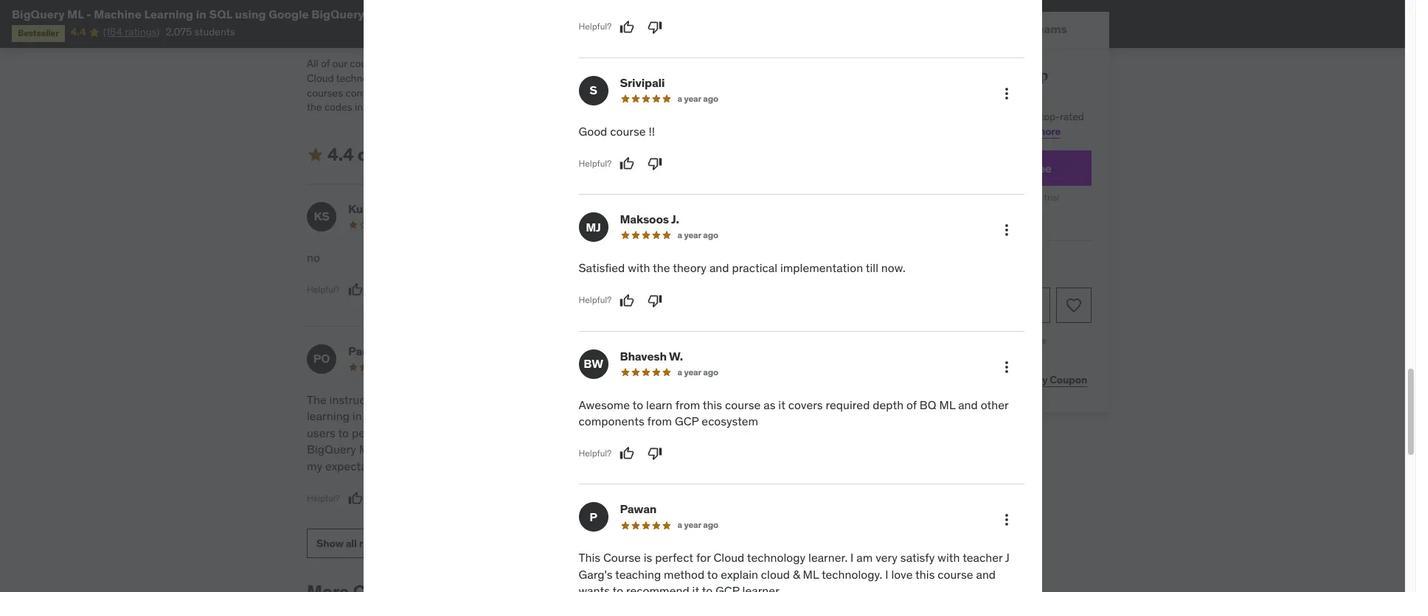 Task type: vqa. For each thing, say whether or not it's contained in the screenshot.
Satisfied
yes



Task type: locate. For each thing, give the bounding box(es) containing it.
helpful? for satisfied
[[579, 294, 612, 306]]

0 horizontal spatial way
[[398, 100, 416, 114]]

1 vertical spatial machine
[[705, 57, 744, 70]]

courses inside subscribe to udemy's top courses
[[876, 85, 930, 104]]

machine up (164
[[94, 7, 142, 21]]

0 vertical spatial personal
[[940, 125, 980, 138]]

teams
[[1032, 22, 1068, 36]]

0 vertical spatial 4.4
[[71, 25, 86, 39]]

to down consist
[[618, 86, 627, 99]]

1 horizontal spatial easy
[[602, 250, 626, 265]]

0 horizontal spatial implementation
[[575, 57, 648, 70]]

0 vertical spatial i
[[705, 442, 708, 457]]

this down satisfy on the bottom
[[916, 567, 935, 582]]

ago down garcia on the bottom of the page
[[703, 366, 719, 377]]

2,075
[[165, 25, 192, 39]]

make
[[490, 72, 516, 85]]

1 vertical spatial for
[[515, 409, 529, 424]]

this inside this course is perfect for cloud technology learner. i am very satisfy with teacher j garg's teaching method to explain cloud & ml technology. i love this course and wants to recommend it to gcp learner.
[[916, 567, 935, 582]]

pawan
[[620, 502, 657, 517]]

our
[[332, 57, 347, 70], [793, 72, 808, 85], [1023, 110, 1038, 123]]

is
[[644, 551, 652, 565]]

0 horizontal spatial our
[[332, 57, 347, 70]]

1 horizontal spatial the
[[381, 442, 400, 457]]

method
[[664, 567, 705, 582]]

1 vertical spatial learning
[[747, 57, 787, 70]]

the inside a complete course, it explains all the different models that bigquery ml offer, the professor explains in a superficial way the mathematics behind each model, and i really enjoyed the course.
[[739, 409, 759, 424]]

0 horizontal spatial all
[[346, 537, 357, 550]]

required
[[826, 397, 870, 412]]

4.4 left (164
[[71, 25, 86, 39]]

2 vertical spatial this
[[916, 567, 935, 582]]

ml left -
[[67, 7, 84, 21]]

1 horizontal spatial this
[[896, 110, 913, 123]]

5
[[676, 219, 681, 230]]

students
[[194, 25, 235, 39]]

and inside a complete course, it explains all the different models that bigquery ml offer, the professor explains in a superficial way the mathematics behind each model, and i really enjoyed the course.
[[683, 442, 702, 457]]

level.
[[672, 86, 696, 99]]

2 horizontal spatial i
[[885, 567, 889, 582]]

paul
[[348, 344, 372, 358]]

a year ago for bhavesh w.
[[678, 366, 719, 377]]

way down ml
[[702, 425, 722, 440]]

in up each at the bottom left
[[623, 425, 632, 440]]

1 vertical spatial &
[[793, 567, 800, 582]]

1 horizontal spatial machine
[[705, 57, 744, 70]]

courses down real-
[[518, 72, 554, 85]]

2 horizontal spatial from
[[676, 397, 700, 412]]

learner. down cloud
[[743, 584, 782, 592]]

0 vertical spatial learning
[[144, 7, 193, 21]]

for
[[1012, 161, 1028, 175], [515, 409, 529, 424], [696, 551, 711, 565]]

helpful? up p
[[577, 492, 610, 503]]

months down k.
[[683, 219, 714, 230]]

0 horizontal spatial cloud
[[307, 72, 334, 85]]

0 vertical spatial explain
[[780, 86, 813, 99]]

free
[[1030, 161, 1052, 175]]

and inside all of our courses are made keeping in mind the real-time implementation of big data, machine learning and cloud technologies in live projects. we make courses which majorly consist of hands-on & practicals. all our courses contain a detailed knowledge of a technology from scratch to advance level. course's lectures explain the codes in such a way that even a non-technical person can understand.
[[790, 57, 807, 70]]

of left bq
[[907, 397, 917, 412]]

this course is perfect for cloud technology learner. i am very satisfy with teacher j garg's teaching method to explain cloud & ml technology. i love this course and wants to recommend it to gcp learner.
[[579, 551, 1010, 592]]

all up the ecosystem
[[736, 392, 748, 407]]

models
[[577, 409, 615, 424]]

ml inside awesome to learn from this course as it covers required depth of bq ml and other components from gcp ecosystem
[[940, 397, 956, 412]]

1 a year ago from the top
[[678, 93, 719, 104]]

to inside the instructor explained aspects of machine learning in great details, making it easy for users to perform the correct analyses using bigquery ml. the course amazingly exceeds my expectations!
[[338, 425, 349, 440]]

1 vertical spatial all
[[346, 537, 357, 550]]

live
[[409, 72, 428, 85]]

0 horizontal spatial gcp
[[675, 414, 699, 429]]

0 vertical spatial machine
[[94, 7, 142, 21]]

a
[[382, 86, 388, 99], [678, 93, 682, 104], [390, 100, 395, 114], [464, 100, 469, 114], [678, 230, 682, 241], [678, 366, 682, 377], [635, 425, 641, 440], [678, 520, 682, 531]]

1 vertical spatial with
[[628, 261, 650, 275]]

course, inside a complete course, it explains all the different models that bigquery ml offer, the professor explains in a superficial way the mathematics behind each model, and i really enjoyed the course.
[[639, 392, 678, 407]]

a up perfect
[[678, 520, 682, 531]]

ago down k.
[[703, 230, 719, 241]]

mark review by paul o. as helpful image
[[348, 491, 363, 506]]

0 vertical spatial explains
[[690, 392, 734, 407]]

0 horizontal spatial that
[[418, 100, 437, 114]]

cloud up codes
[[307, 72, 334, 85]]

bigquery right google
[[312, 7, 364, 21]]

0 vertical spatial cloud
[[307, 72, 334, 85]]

recommend
[[626, 584, 690, 592]]

course down the teacher
[[938, 567, 973, 582]]

learn more link
[[1008, 125, 1061, 138]]

i left love
[[885, 567, 889, 582]]

cloud
[[761, 567, 790, 582]]

1 horizontal spatial using
[[506, 425, 534, 440]]

0 vertical spatial learner.
[[809, 551, 848, 565]]

helpful? left mark review by bhavesh w. as helpful image
[[579, 448, 612, 459]]

apply
[[1021, 373, 1048, 387]]

2 vertical spatial the
[[381, 442, 400, 457]]

way
[[398, 100, 416, 114], [702, 425, 722, 440]]

it inside a complete course, it explains all the different models that bigquery ml offer, the professor explains in a superficial way the mathematics behind each model, and i really enjoyed the course.
[[681, 392, 688, 407]]

it up analyses
[[478, 409, 485, 424]]

components
[[579, 414, 645, 429]]

of up learn
[[1012, 110, 1021, 123]]

1 horizontal spatial very
[[876, 551, 898, 565]]

course inside this course is perfect for cloud technology learner. i am very satisfy with teacher j garg's teaching method to explain cloud & ml technology. i love this course and wants to recommend it to gcp learner.
[[938, 567, 973, 582]]

0 vertical spatial way
[[398, 100, 416, 114]]

this up the ecosystem
[[703, 397, 722, 412]]

this inside the get this course, plus 11,000+ of our top-rated courses, with personal plan.
[[896, 110, 913, 123]]

personal
[[940, 125, 980, 138], [935, 161, 983, 175]]

mark review by kunal s. as helpful image
[[348, 283, 363, 297]]

garg's
[[579, 567, 613, 582]]

paul o.
[[348, 344, 387, 358]]

ago down m.
[[720, 361, 735, 373]]

easy down machine
[[488, 409, 512, 424]]

learner. up technology.
[[809, 551, 848, 565]]

learning
[[307, 409, 350, 424]]

the up learning
[[307, 392, 327, 407]]

mark review by gopalakrishna k. as unhelpful image
[[646, 283, 661, 297]]

ml
[[694, 409, 707, 424]]

explained
[[383, 392, 434, 407]]

learner.
[[809, 551, 848, 565], [743, 584, 782, 592]]

cloud inside all of our courses are made keeping in mind the real-time implementation of big data, machine learning and cloud technologies in live projects. we make courses which majorly consist of hands-on & practicals. all our courses contain a detailed knowledge of a technology from scratch to advance level. course's lectures explain the codes in such a way that even a non-technical person can understand.
[[307, 72, 334, 85]]

instructor
[[329, 392, 380, 407]]

such
[[366, 100, 387, 114]]

2 a year ago from the top
[[678, 230, 719, 241]]

course inside the instructor explained aspects of machine learning in great details, making it easy for users to perform the correct analyses using bigquery ml. the course amazingly exceeds my expectations!
[[403, 442, 439, 457]]

1 horizontal spatial i
[[851, 551, 854, 565]]

complete
[[587, 392, 636, 407]]

of down big
[[658, 72, 667, 85]]

mark review by srivipali as unhelpful image
[[648, 157, 663, 171]]

0 vertical spatial gcp
[[675, 414, 699, 429]]

1 vertical spatial months
[[687, 361, 718, 373]]

1 vertical spatial very
[[876, 551, 898, 565]]

0 horizontal spatial explains
[[577, 425, 620, 440]]

a year ago down j.
[[678, 230, 719, 241]]

helpful? for good
[[579, 158, 612, 169]]

easy up mark review by gopalakrishna k. as helpful image
[[602, 250, 626, 265]]

2 vertical spatial with
[[938, 551, 960, 565]]

machine up on
[[705, 57, 744, 70]]

it inside awesome to learn from this course as it covers required depth of bq ml and other components from gcp ecosystem
[[778, 397, 786, 412]]

2 horizontal spatial this
[[916, 567, 935, 582]]

mark review by srivipali as helpful image
[[620, 157, 634, 171]]

2 vertical spatial our
[[1023, 110, 1038, 123]]

implementation up 'majorly'
[[575, 57, 648, 70]]

0 vertical spatial this
[[896, 110, 913, 123]]

p
[[590, 510, 597, 524]]

0 vertical spatial the
[[307, 392, 327, 407]]

the inside the instructor explained aspects of machine learning in great details, making it easy for users to perform the correct analyses using bigquery ml. the course amazingly exceeds my expectations!
[[397, 425, 414, 440]]

bigquery
[[12, 7, 65, 21], [312, 7, 364, 21], [642, 409, 692, 424], [307, 442, 356, 457]]

it right learn
[[681, 392, 688, 407]]

1 horizontal spatial explain
[[780, 86, 813, 99]]

learning up practicals.
[[747, 57, 787, 70]]

1 vertical spatial using
[[506, 425, 534, 440]]

machine inside all of our courses are made keeping in mind the real-time implementation of big data, machine learning and cloud technologies in live projects. we make courses which majorly consist of hands-on & practicals. all our courses contain a detailed knowledge of a technology from scratch to advance level. course's lectures explain the codes in such a way that even a non-technical person can understand.
[[705, 57, 744, 70]]

learning up '2,075'
[[144, 7, 193, 21]]

0 vertical spatial very
[[577, 250, 599, 265]]

course, left plus
[[915, 110, 949, 123]]

the up professor
[[751, 392, 768, 407]]

0 vertical spatial &
[[720, 72, 726, 85]]

1 vertical spatial way
[[702, 425, 722, 440]]

plan.
[[982, 125, 1005, 138]]

3 a year ago from the top
[[678, 366, 719, 377]]

implementation
[[575, 57, 648, 70], [780, 261, 863, 275]]

1 vertical spatial easy
[[488, 409, 512, 424]]

from right learn
[[676, 397, 700, 412]]

codes
[[325, 100, 352, 114]]

in up we
[[474, 57, 482, 70]]

of left big
[[650, 57, 659, 70]]

months
[[683, 219, 714, 230], [687, 361, 718, 373]]

ago down on
[[703, 93, 719, 104]]

year down hands-
[[684, 93, 701, 104]]

1 horizontal spatial gcp
[[716, 584, 740, 592]]

awesome to learn from this course as it covers required depth of bq ml and other components from gcp ecosystem
[[579, 397, 1009, 429]]

to
[[947, 66, 962, 85], [618, 86, 627, 99], [628, 250, 639, 265], [633, 397, 643, 412], [338, 425, 349, 440], [707, 567, 718, 582], [613, 584, 623, 592], [702, 584, 713, 592]]

of inside the get this course, plus 11,000+ of our top-rated courses, with personal plan.
[[1012, 110, 1021, 123]]

a year ago up perfect
[[678, 520, 719, 531]]

in inside a complete course, it explains all the different models that bigquery ml offer, the professor explains in a superficial way the mathematics behind each model, and i really enjoyed the course.
[[623, 425, 632, 440]]

bigquery down users on the bottom left
[[307, 442, 356, 457]]

very down mj
[[577, 250, 599, 265]]

0 horizontal spatial the
[[307, 392, 327, 407]]

ml
[[67, 7, 84, 21], [940, 397, 956, 412], [803, 567, 819, 582]]

o.
[[375, 344, 387, 358]]

way down detailed
[[398, 100, 416, 114]]

scratch
[[580, 86, 616, 99]]

4 a year ago from the top
[[678, 520, 719, 531]]

0 horizontal spatial ml
[[67, 7, 84, 21]]

a down j.
[[678, 230, 682, 241]]

in down are at top left
[[398, 72, 406, 85]]

using inside the instructor explained aspects of machine learning in great details, making it easy for users to perform the correct analyses using bigquery ml. the course amazingly exceeds my expectations!
[[506, 425, 534, 440]]

easy
[[602, 250, 626, 265], [488, 409, 512, 424]]

j.
[[671, 212, 679, 227]]

a down knowledge of
[[464, 100, 469, 114]]

i left really
[[705, 442, 708, 457]]

lifetime
[[961, 353, 993, 364]]

1 horizontal spatial implementation
[[780, 261, 863, 275]]

mark review by samit n. as helpful image
[[620, 20, 634, 34]]

explains
[[690, 392, 734, 407], [577, 425, 620, 440]]

0 horizontal spatial for
[[515, 409, 529, 424]]

months down garcia on the bottom of the page
[[687, 361, 718, 373]]

ago up method
[[703, 520, 719, 531]]

0 vertical spatial with
[[918, 125, 937, 138]]

year for pawan
[[684, 520, 701, 531]]

with right satisfy on the bottom
[[938, 551, 960, 565]]

course, inside the get this course, plus 11,000+ of our top-rated courses, with personal plan.
[[915, 110, 949, 123]]

for left free at the top of page
[[1012, 161, 1028, 175]]

0 horizontal spatial explain
[[721, 567, 758, 582]]

my
[[307, 459, 322, 473]]

gcp
[[675, 414, 699, 429], [716, 584, 740, 592]]

po
[[313, 351, 330, 366]]

3 year from the top
[[684, 366, 701, 377]]

our up learn more
[[1023, 110, 1038, 123]]

0 horizontal spatial with
[[628, 261, 650, 275]]

offer,
[[710, 409, 736, 424]]

a inside a complete course, it explains all the different models that bigquery ml offer, the professor explains in a superficial way the mathematics behind each model, and i really enjoyed the course.
[[635, 425, 641, 440]]

0 horizontal spatial 4.4
[[71, 25, 86, 39]]

1 horizontal spatial way
[[702, 425, 722, 440]]

mathematics
[[745, 425, 813, 440]]

1 vertical spatial from
[[676, 397, 700, 412]]

0 vertical spatial course,
[[915, 110, 949, 123]]

wants
[[579, 584, 610, 592]]

helpful? down satisfied in the top of the page
[[577, 284, 610, 295]]

1 vertical spatial ml
[[940, 397, 956, 412]]

0 vertical spatial our
[[332, 57, 347, 70]]

course, up superficial
[[639, 392, 678, 407]]

for down machine
[[515, 409, 529, 424]]

from down learn
[[647, 414, 672, 429]]

(164 ratings)
[[103, 25, 160, 39]]

10 months ago
[[676, 361, 735, 373]]

helpful? for the
[[307, 492, 340, 503]]

this
[[896, 110, 913, 123], [703, 397, 722, 412], [916, 567, 935, 582]]

of right "aspects"
[[481, 392, 491, 407]]

0 horizontal spatial from
[[556, 86, 578, 99]]

30-
[[921, 335, 936, 346]]

try
[[916, 161, 932, 175]]

hands-
[[670, 72, 704, 85]]

year for srivipali
[[684, 93, 701, 104]]

1 year from the top
[[684, 93, 701, 104]]

that inside all of our courses are made keeping in mind the real-time implementation of big data, machine learning and cloud technologies in live projects. we make courses which majorly consist of hands-on & practicals. all our courses contain a detailed knowledge of a technology from scratch to advance level. course's lectures explain the codes in such a way that even a non-technical person can understand.
[[418, 100, 437, 114]]

1 vertical spatial learner.
[[743, 584, 782, 592]]

gk
[[583, 209, 600, 224]]

all right show
[[346, 537, 357, 550]]

year for bhavesh w.
[[684, 366, 701, 377]]

for inside this course is perfect for cloud technology learner. i am very satisfy with teacher j garg's teaching method to explain cloud & ml technology. i love this course and wants to recommend it to gcp learner.
[[696, 551, 711, 565]]

1 vertical spatial cloud
[[714, 551, 745, 565]]

0 vertical spatial understand.
[[593, 100, 648, 114]]

!!
[[649, 124, 655, 139]]

1 vertical spatial course,
[[639, 392, 678, 407]]

1 horizontal spatial learning
[[747, 57, 787, 70]]

garcia
[[688, 344, 723, 358]]

it down method
[[692, 584, 699, 592]]

0 horizontal spatial &
[[720, 72, 726, 85]]

very right am
[[876, 551, 898, 565]]

all inside a complete course, it explains all the different models that bigquery ml offer, the professor explains in a superficial way the mathematics behind each model, and i really enjoyed the course.
[[736, 392, 748, 407]]

using up the "exceeds"
[[506, 425, 534, 440]]

a year ago for maksoos j.
[[678, 230, 719, 241]]

understand. up good course !!
[[593, 100, 648, 114]]

0 vertical spatial from
[[556, 86, 578, 99]]

1 horizontal spatial learner.
[[809, 551, 848, 565]]

for up method
[[696, 551, 711, 565]]

our inside the get this course, plus 11,000+ of our top-rated courses, with personal plan.
[[1023, 110, 1038, 123]]

to inside subscribe to udemy's top courses
[[947, 66, 962, 85]]

year right the 5
[[684, 230, 701, 241]]

in down 'instructor'
[[352, 409, 362, 424]]

a year ago down garcia on the bottom of the page
[[678, 366, 719, 377]]

we
[[473, 72, 488, 85]]

& inside this course is perfect for cloud technology learner. i am very satisfy with teacher j garg's teaching method to explain cloud & ml technology. i love this course and wants to recommend it to gcp learner.
[[793, 567, 800, 582]]

analyses
[[458, 425, 503, 440]]

course.
[[577, 459, 615, 473]]

this inside awesome to learn from this course as it covers required depth of bq ml and other components from gcp ecosystem
[[703, 397, 722, 412]]

understand. inside all of our courses are made keeping in mind the real-time implementation of big data, machine learning and cloud technologies in live projects. we make courses which majorly consist of hands-on & practicals. all our courses contain a detailed knowledge of a technology from scratch to advance level. course's lectures explain the codes in such a way that even a non-technical person can understand.
[[593, 100, 648, 114]]

money-
[[953, 335, 983, 346]]

11,000+
[[973, 110, 1009, 123]]

1 vertical spatial explains
[[577, 425, 620, 440]]

0 vertical spatial months
[[683, 219, 714, 230]]

it inside the instructor explained aspects of machine learning in great details, making it easy for users to perform the correct analyses using bigquery ml. the course amazingly exceeds my expectations!
[[478, 409, 485, 424]]

0 horizontal spatial learning
[[144, 7, 193, 21]]

show all reviews button
[[307, 529, 405, 558]]

all down the j garg - real time learning image
[[307, 57, 318, 70]]

jairo wilmer garcia m.
[[618, 344, 739, 358]]

1 vertical spatial 4.4
[[328, 143, 354, 166]]

1 vertical spatial understand.
[[642, 250, 705, 265]]

1 horizontal spatial with
[[918, 125, 937, 138]]

mark review by jairo wilmer garcia m. as helpful image
[[618, 491, 633, 506]]

explains up offer,
[[690, 392, 734, 407]]

4.4 course rating
[[328, 143, 467, 166]]

ago right the 5
[[716, 219, 731, 230]]

implementation inside all of our courses are made keeping in mind the real-time implementation of big data, machine learning and cloud technologies in live projects. we make courses which majorly consist of hands-on & practicals. all our courses contain a detailed knowledge of a technology from scratch to advance level. course's lectures explain the codes in such a way that even a non-technical person can understand.
[[575, 57, 648, 70]]

all of our courses are made keeping in mind the real-time implementation of big data, machine learning and cloud technologies in live projects. we make courses which majorly consist of hands-on & practicals. all our courses contain a detailed knowledge of a technology from scratch to advance level. course's lectures explain the codes in such a way that even a non-technical person can understand.
[[307, 57, 813, 114]]

1 horizontal spatial our
[[793, 72, 808, 85]]

2 horizontal spatial the
[[739, 409, 759, 424]]

all
[[307, 57, 318, 70], [779, 72, 790, 85]]

enjoyed
[[742, 442, 784, 457]]

i left am
[[851, 551, 854, 565]]

wishlist image
[[1065, 296, 1083, 314]]

1 horizontal spatial all
[[736, 392, 748, 407]]

a year ago down hands-
[[678, 93, 719, 104]]

our right practicals.
[[793, 72, 808, 85]]

& right cloud
[[793, 567, 800, 582]]

2 horizontal spatial with
[[938, 551, 960, 565]]

1 horizontal spatial from
[[647, 414, 672, 429]]

1 horizontal spatial that
[[618, 409, 639, 424]]

am
[[857, 551, 873, 565]]

bhavesh
[[620, 349, 667, 363]]

1 horizontal spatial course,
[[915, 110, 949, 123]]

ago for gopalakrishna k.
[[716, 219, 731, 230]]

to left udemy's
[[947, 66, 962, 85]]

0 vertical spatial all
[[736, 392, 748, 407]]

which
[[557, 72, 584, 85]]

for inside the instructor explained aspects of machine learning in great details, making it easy for users to perform the correct analyses using bigquery ml. the course amazingly exceeds my expectations!
[[515, 409, 529, 424]]

it right as at the right bottom of page
[[778, 397, 786, 412]]

in
[[196, 7, 206, 21], [474, 57, 482, 70], [398, 72, 406, 85], [355, 100, 363, 114], [352, 409, 362, 424], [623, 425, 632, 440]]

year down garcia on the bottom of the page
[[684, 366, 701, 377]]

with inside this course is perfect for cloud technology learner. i am very satisfy with teacher j garg's teaching method to explain cloud & ml technology. i love this course and wants to recommend it to gcp learner.
[[938, 551, 960, 565]]

30-day money-back guarantee full lifetime access apply coupon
[[921, 335, 1088, 387]]

0 vertical spatial implementation
[[575, 57, 648, 70]]

kunal
[[348, 201, 380, 216]]

0 horizontal spatial all
[[307, 57, 318, 70]]

to inside awesome to learn from this course as it covers required depth of bq ml and other components from gcp ecosystem
[[633, 397, 643, 412]]

all
[[736, 392, 748, 407], [346, 537, 357, 550]]

4.4 right medium icon
[[328, 143, 354, 166]]

with up mark review by gopalakrishna k. as helpful image
[[628, 261, 650, 275]]

helpful? left mark review by gopalakrishna k. as helpful image
[[579, 294, 612, 306]]

2 year from the top
[[684, 230, 701, 241]]

4.4
[[71, 25, 86, 39], [328, 143, 354, 166]]

ago for jairo wilmer garcia m.
[[720, 361, 735, 373]]

understand. down the 5
[[642, 250, 705, 265]]

4 year from the top
[[684, 520, 701, 531]]

implementation left till
[[780, 261, 863, 275]]

that left "even"
[[418, 100, 437, 114]]

with right courses,
[[918, 125, 937, 138]]

jm
[[584, 351, 599, 366]]

and
[[790, 57, 807, 70], [710, 261, 729, 275], [958, 397, 978, 412], [683, 442, 702, 457], [976, 567, 996, 582]]

2 horizontal spatial our
[[1023, 110, 1038, 123]]

exceeds
[[497, 442, 541, 457]]

explains down models
[[577, 425, 620, 440]]

1 vertical spatial this
[[703, 397, 722, 412]]

1 vertical spatial all
[[779, 72, 790, 85]]

plus
[[951, 110, 970, 123]]

learning inside all of our courses are made keeping in mind the real-time implementation of big data, machine learning and cloud technologies in live projects. we make courses which majorly consist of hands-on & practicals. all our courses contain a detailed knowledge of a technology from scratch to advance level. course's lectures explain the codes in such a way that even a non-technical person can understand.
[[747, 57, 787, 70]]

$16.58
[[952, 192, 979, 203]]



Task type: describe. For each thing, give the bounding box(es) containing it.
a year ago for srivipali
[[678, 93, 719, 104]]

bigquery inside the instructor explained aspects of machine learning in great details, making it easy for users to perform the correct analyses using bigquery ml. the course amazingly exceeds my expectations!
[[307, 442, 356, 457]]

other
[[981, 397, 1009, 412]]

coupon
[[1050, 373, 1088, 387]]

very inside this course is perfect for cloud technology learner. i am very satisfy with teacher j garg's teaching method to explain cloud & ml technology. i love this course and wants to recommend it to gcp learner.
[[876, 551, 898, 565]]

the down mathematics
[[786, 442, 804, 457]]

course left the "!!"
[[610, 124, 646, 139]]

easy inside the instructor explained aspects of machine learning in great details, making it easy for users to perform the correct analyses using bigquery ml. the course amazingly exceeds my expectations!
[[488, 409, 512, 424]]

bestseller
[[18, 28, 59, 39]]

majorly
[[586, 72, 620, 85]]

bq
[[920, 397, 937, 412]]

2 vertical spatial i
[[885, 567, 889, 582]]

back
[[983, 335, 1003, 346]]

in inside the instructor explained aspects of machine learning in great details, making it easy for users to perform the correct analyses using bigquery ml. the course amazingly exceeds my expectations!
[[352, 409, 362, 424]]

real-
[[527, 57, 552, 70]]

w.
[[669, 349, 683, 363]]

months for k.
[[683, 219, 714, 230]]

months for wilmer
[[687, 361, 718, 373]]

0 horizontal spatial very
[[577, 250, 599, 265]]

4.4 for 4.4
[[71, 25, 86, 39]]

year for maksoos j.
[[684, 230, 701, 241]]

mj
[[586, 220, 601, 234]]

mark review by maksoos j. as helpful image
[[620, 293, 634, 308]]

a right the such
[[390, 100, 395, 114]]

satisfied
[[579, 261, 625, 275]]

each
[[616, 442, 641, 457]]

really
[[711, 442, 739, 457]]

learn more
[[1008, 125, 1061, 138]]

helpful? for a
[[577, 492, 610, 503]]

to right wants
[[613, 584, 623, 592]]

0 vertical spatial easy
[[602, 250, 626, 265]]

technologies
[[336, 72, 396, 85]]

plan
[[985, 161, 1010, 175]]

satisfied with the theory and practical implementation till now.
[[579, 261, 906, 275]]

i inside a complete course, it explains all the different models that bigquery ml offer, the professor explains in a superficial way the mathematics behind each model, and i really enjoyed the course.
[[705, 442, 708, 457]]

course, for with
[[915, 110, 949, 123]]

helpful? for very
[[577, 284, 610, 295]]

1 horizontal spatial all
[[779, 72, 790, 85]]

0 vertical spatial using
[[235, 7, 266, 21]]

detailed
[[390, 86, 428, 99]]

ago for pawan
[[703, 520, 719, 531]]

j garg - real time learning image
[[307, 0, 390, 45]]

explain inside all of our courses are made keeping in mind the real-time implementation of big data, machine learning and cloud technologies in live projects. we make courses which majorly consist of hands-on & practicals. all our courses contain a detailed knowledge of a technology from scratch to advance level. course's lectures explain the codes in such a way that even a non-technical person can understand.
[[780, 86, 813, 99]]

ks
[[314, 209, 329, 224]]

technology
[[747, 551, 806, 565]]

ago for maksoos j.
[[703, 230, 719, 241]]

good course !!
[[579, 124, 655, 139]]

bigquery up bestseller
[[12, 7, 65, 21]]

1 horizontal spatial explains
[[690, 392, 734, 407]]

a down w.
[[678, 366, 682, 377]]

medium image
[[307, 146, 325, 164]]

from inside all of our courses are made keeping in mind the real-time implementation of big data, machine learning and cloud technologies in live projects. we make courses which majorly consist of hands-on & practicals. all our courses contain a detailed knowledge of a technology from scratch to advance level. course's lectures explain the codes in such a way that even a non-technical person can understand.
[[556, 86, 578, 99]]

bhavesh w.
[[620, 349, 683, 363]]

that inside a complete course, it explains all the different models that bigquery ml offer, the professor explains in a superficial way the mathematics behind each model, and i really enjoyed the course.
[[618, 409, 639, 424]]

0 vertical spatial all
[[307, 57, 318, 70]]

lectures
[[740, 86, 777, 99]]

courses,
[[876, 125, 915, 138]]

in up the 2,075 students
[[196, 7, 206, 21]]

the up make
[[510, 57, 525, 70]]

helpful? left mark review by kunal s. as helpful image
[[307, 284, 340, 295]]

cloud inside this course is perfect for cloud technology learner. i am very satisfy with teacher j garg's teaching method to explain cloud & ml technology. i love this course and wants to recommend it to gcp learner.
[[714, 551, 745, 565]]

and inside this course is perfect for cloud technology learner. i am very satisfy with teacher j garg's teaching method to explain cloud & ml technology. i love this course and wants to recommend it to gcp learner.
[[976, 567, 996, 582]]

additional actions for review by pawan image
[[998, 511, 1015, 529]]

technology.
[[822, 567, 883, 582]]

course's
[[698, 86, 738, 99]]

0 vertical spatial ml
[[67, 7, 84, 21]]

sql
[[209, 7, 232, 21]]

it inside this course is perfect for cloud technology learner. i am very satisfy with teacher j garg's teaching method to explain cloud & ml technology. i love this course and wants to recommend it to gcp learner.
[[692, 584, 699, 592]]

course
[[603, 551, 641, 565]]

rated
[[1060, 110, 1085, 123]]

helpful? left mark review by samit n. as helpful image
[[579, 21, 612, 32]]

a technology
[[495, 86, 554, 99]]

the left codes
[[307, 100, 322, 114]]

ml inside this course is perfect for cloud technology learner. i am very satisfy with teacher j garg's teaching method to explain cloud & ml technology. i love this course and wants to recommend it to gcp learner.
[[803, 567, 819, 582]]

ago for bhavesh w.
[[703, 366, 719, 377]]

udemy's
[[965, 66, 1023, 85]]

1 vertical spatial personal
[[935, 161, 983, 175]]

0 horizontal spatial machine
[[94, 7, 142, 21]]

personal inside the get this course, plus 11,000+ of our top-rated courses, with personal plan.
[[940, 125, 980, 138]]

the instructor explained aspects of machine learning in great details, making it easy for users to perform the correct analyses using bigquery ml. the course amazingly exceeds my expectations!
[[307, 392, 541, 473]]

amazingly
[[442, 442, 495, 457]]

10
[[676, 361, 685, 373]]

contain
[[346, 86, 380, 99]]

1 vertical spatial i
[[851, 551, 854, 565]]

practical
[[732, 261, 778, 275]]

teams tab list
[[859, 12, 1110, 49]]

& inside all of our courses are made keeping in mind the real-time implementation of big data, machine learning and cloud technologies in live projects. we make courses which majorly consist of hands-on & practicals. all our courses contain a detailed knowledge of a technology from scratch to advance level. course's lectures explain the codes in such a way that even a non-technical person can understand.
[[720, 72, 726, 85]]

course down the such
[[358, 143, 414, 166]]

to right method
[[707, 567, 718, 582]]

mark review by samit n. as unhelpful image
[[648, 20, 663, 34]]

users
[[307, 425, 336, 440]]

courses up the technologies
[[350, 57, 386, 70]]

theory
[[673, 261, 707, 275]]

explain inside this course is perfect for cloud technology learner. i am very satisfy with teacher j garg's teaching method to explain cloud & ml technology. i love this course and wants to recommend it to gcp learner.
[[721, 567, 758, 582]]

try personal plan for free link
[[876, 151, 1092, 186]]

full
[[945, 353, 959, 364]]

a down hands-
[[678, 93, 682, 104]]

gopalakrishna k.
[[618, 201, 713, 216]]

bigquery inside a complete course, it explains all the different models that bigquery ml offer, the professor explains in a superficial way the mathematics behind each model, and i really enjoyed the course.
[[642, 409, 692, 424]]

to inside all of our courses are made keeping in mind the real-time implementation of big data, machine learning and cloud technologies in live projects. we make courses which majorly consist of hands-on & practicals. all our courses contain a detailed knowledge of a technology from scratch to advance level. course's lectures explain the codes in such a way that even a non-technical person can understand.
[[618, 86, 627, 99]]

to right satisfied in the top of the page
[[628, 250, 639, 265]]

different
[[771, 392, 816, 407]]

very easy to understand.
[[577, 250, 705, 265]]

all inside button
[[346, 537, 357, 550]]

srivipali
[[620, 75, 665, 90]]

a up the such
[[382, 86, 388, 99]]

wilmer
[[646, 344, 686, 358]]

of up codes
[[321, 57, 330, 70]]

courses up codes
[[307, 86, 343, 99]]

helpful? for awesome
[[579, 448, 612, 459]]

course inside awesome to learn from this course as it covers required depth of bq ml and other components from gcp ecosystem
[[725, 397, 761, 412]]

machine
[[494, 392, 539, 407]]

gcp inside this course is perfect for cloud technology learner. i am very satisfy with teacher j garg's teaching method to explain cloud & ml technology. i love this course and wants to recommend it to gcp learner.
[[716, 584, 740, 592]]

data,
[[680, 57, 703, 70]]

get
[[876, 110, 893, 123]]

teacher
[[963, 551, 1003, 565]]

mark review by bhavesh w. as unhelpful image
[[648, 447, 663, 461]]

time
[[552, 57, 573, 70]]

subscribe to udemy's top courses
[[876, 66, 1049, 104]]

to down method
[[702, 584, 713, 592]]

teams button
[[990, 12, 1110, 47]]

additional actions for review by bhavesh w. image
[[998, 358, 1015, 376]]

2 vertical spatial from
[[647, 414, 672, 429]]

this
[[579, 551, 601, 565]]

even
[[439, 100, 461, 114]]

of inside the instructor explained aspects of machine learning in great details, making it easy for users to perform the correct analyses using bigquery ml. the course amazingly exceeds my expectations!
[[481, 392, 491, 407]]

mark review by bhavesh w. as helpful image
[[620, 447, 634, 461]]

expectations!
[[325, 459, 396, 473]]

in down contain
[[355, 100, 363, 114]]

show
[[316, 537, 344, 550]]

mark review by gopalakrishna k. as helpful image
[[618, 283, 633, 297]]

and inside awesome to learn from this course as it covers required depth of bq ml and other components from gcp ecosystem
[[958, 397, 978, 412]]

show all reviews
[[316, 537, 396, 550]]

ml.
[[359, 442, 378, 457]]

mark review by maksoos j. as unhelpful image
[[648, 293, 663, 308]]

professor
[[762, 409, 811, 424]]

way inside all of our courses are made keeping in mind the real-time implementation of big data, machine learning and cloud technologies in live projects. we make courses which majorly consist of hands-on & practicals. all our courses contain a detailed knowledge of a technology from scratch to advance level. course's lectures explain the codes in such a way that even a non-technical person can understand.
[[398, 100, 416, 114]]

maksoos j.
[[620, 212, 679, 227]]

0 vertical spatial for
[[1012, 161, 1028, 175]]

get this course, plus 11,000+ of our top-rated courses, with personal plan.
[[876, 110, 1085, 138]]

projects.
[[430, 72, 471, 85]]

satisfy
[[901, 551, 935, 565]]

additional actions for review by srivipali image
[[998, 85, 1015, 102]]

(164
[[103, 25, 122, 39]]

correct
[[417, 425, 455, 440]]

the up really
[[725, 425, 742, 440]]

try personal plan for free
[[916, 161, 1052, 175]]

way inside a complete course, it explains all the different models that bigquery ml offer, the professor explains in a superficial way the mathematics behind each model, and i really enjoyed the course.
[[702, 425, 722, 440]]

the up mark review by gopalakrishna k. as unhelpful icon
[[653, 261, 670, 275]]

s
[[590, 83, 597, 98]]

4.4 for 4.4 course rating
[[328, 143, 354, 166]]

maksoos
[[620, 212, 669, 227]]

mind
[[484, 57, 507, 70]]

depth
[[873, 397, 904, 412]]

starting
[[908, 192, 940, 203]]

with inside the get this course, plus 11,000+ of our top-rated courses, with personal plan.
[[918, 125, 937, 138]]

good
[[579, 124, 607, 139]]

a year ago for pawan
[[678, 520, 719, 531]]

ago for srivipali
[[703, 93, 719, 104]]

of inside awesome to learn from this course as it covers required depth of bq ml and other components from gcp ecosystem
[[907, 397, 917, 412]]

as
[[764, 397, 776, 412]]

practicals.
[[728, 72, 776, 85]]

course, for bigquery
[[639, 392, 678, 407]]

top-
[[1041, 110, 1060, 123]]

keeping
[[434, 57, 471, 70]]

ecosystem
[[702, 414, 758, 429]]

gcp inside awesome to learn from this course as it covers required depth of bq ml and other components from gcp ecosystem
[[675, 414, 699, 429]]

additional actions for review by maksoos j. image
[[998, 221, 1015, 239]]



